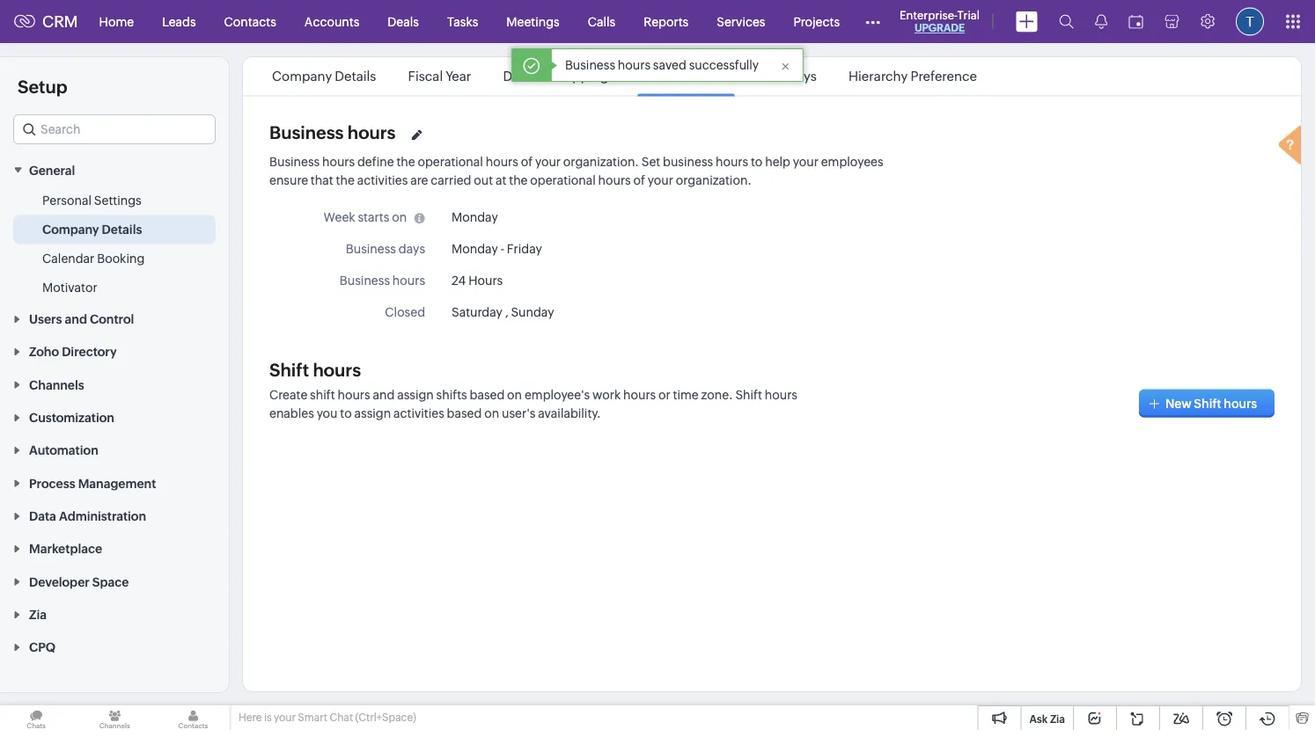 Task type: describe. For each thing, give the bounding box(es) containing it.
friday
[[507, 242, 542, 256]]

motivator link
[[42, 279, 97, 296]]

saved
[[653, 58, 687, 72]]

channels image
[[79, 706, 151, 731]]

1 vertical spatial on
[[507, 388, 522, 402]]

zia button
[[0, 598, 229, 631]]

saturday , sunday
[[452, 305, 554, 319]]

profile image
[[1236, 7, 1264, 36]]

signals image
[[1095, 14, 1108, 29]]

calls
[[588, 15, 616, 29]]

deals link
[[374, 0, 433, 43]]

meetings
[[507, 15, 560, 29]]

your down 'domain mapping'
[[535, 155, 561, 169]]

general region
[[0, 186, 229, 302]]

0 horizontal spatial of
[[521, 155, 533, 169]]

general
[[29, 163, 75, 177]]

are
[[411, 173, 428, 188]]

services
[[717, 15, 766, 29]]

company details inside general region
[[42, 222, 142, 236]]

hours inside new shift hours "button"
[[1224, 397, 1257, 411]]

0 vertical spatial company details link
[[269, 69, 379, 84]]

ensure
[[269, 173, 308, 188]]

is
[[264, 712, 272, 724]]

list containing company details
[[256, 57, 993, 96]]

users and control button
[[0, 302, 229, 335]]

new
[[1166, 397, 1192, 411]]

0 horizontal spatial shift
[[269, 361, 309, 381]]

upgrade
[[915, 22, 965, 34]]

channels button
[[0, 368, 229, 401]]

monday for monday
[[452, 210, 498, 224]]

1 vertical spatial based
[[447, 407, 482, 421]]

0 vertical spatial assign
[[397, 388, 434, 402]]

monday for monday - friday
[[452, 242, 498, 256]]

developer space button
[[0, 565, 229, 598]]

create menu element
[[1006, 0, 1049, 43]]

shift hours
[[269, 361, 361, 381]]

employees
[[821, 155, 884, 169]]

administration
[[59, 510, 146, 524]]

smart
[[298, 712, 328, 724]]

hierarchy preference link
[[846, 69, 980, 84]]

0 vertical spatial details
[[335, 69, 376, 84]]

week starts on
[[324, 210, 407, 224]]

1 vertical spatial operational
[[530, 173, 596, 188]]

customization button
[[0, 401, 229, 434]]

sunday
[[511, 305, 554, 319]]

customization
[[29, 411, 114, 425]]

business inside business hours define the operational hours of your organization. set business hours to help your employees ensure that the activities are carried out at the operational hours of your organization.
[[269, 155, 320, 169]]

home
[[99, 15, 134, 29]]

year
[[446, 69, 471, 84]]

0 vertical spatial operational
[[418, 155, 483, 169]]

accounts
[[305, 15, 360, 29]]

developer space
[[29, 575, 129, 589]]

saturday
[[452, 305, 503, 319]]

preference
[[911, 69, 977, 84]]

shifts
[[436, 388, 467, 402]]

users and control
[[29, 312, 134, 326]]

help image
[[1275, 123, 1310, 171]]

data administration
[[29, 510, 146, 524]]

enterprise-
[[900, 8, 958, 22]]

fiscal year
[[408, 69, 471, 84]]

personal
[[42, 193, 92, 207]]

home link
[[85, 0, 148, 43]]

your down set
[[648, 173, 673, 188]]

process management button
[[0, 467, 229, 500]]

data administration button
[[0, 500, 229, 532]]

chats image
[[0, 706, 72, 731]]

users
[[29, 312, 62, 326]]

new shift hours button
[[1139, 390, 1275, 418]]

contacts
[[224, 15, 276, 29]]

motivator
[[42, 280, 97, 294]]

successfully
[[689, 58, 759, 72]]

control
[[90, 312, 134, 326]]

1 horizontal spatial company
[[272, 69, 332, 84]]

1 horizontal spatial company details
[[272, 69, 376, 84]]

0 horizontal spatial the
[[336, 173, 355, 188]]

profile element
[[1226, 0, 1275, 43]]

reports link
[[630, 0, 703, 43]]

setup
[[18, 77, 67, 97]]

business up that
[[269, 123, 344, 143]]

business down calls link
[[565, 58, 615, 72]]

calendar image
[[1129, 15, 1144, 29]]

leads
[[162, 15, 196, 29]]

leads link
[[148, 0, 210, 43]]

cpq
[[29, 641, 56, 655]]

crm link
[[14, 13, 78, 31]]

accounts link
[[290, 0, 374, 43]]

1 vertical spatial of
[[634, 173, 645, 188]]

marketplace button
[[0, 532, 229, 565]]

zoho directory button
[[0, 335, 229, 368]]

mapping
[[554, 69, 609, 84]]

projects link
[[780, 0, 854, 43]]

ask
[[1030, 714, 1048, 726]]

or
[[659, 388, 671, 402]]

set
[[642, 155, 661, 169]]

week
[[324, 210, 355, 224]]

holidays
[[764, 69, 817, 84]]



Task type: locate. For each thing, give the bounding box(es) containing it.
1 vertical spatial monday
[[452, 242, 498, 256]]

0 horizontal spatial on
[[392, 210, 407, 224]]

details
[[335, 69, 376, 84], [102, 222, 142, 236]]

the up are
[[397, 155, 415, 169]]

operational up carried at the left top
[[418, 155, 483, 169]]

2 horizontal spatial on
[[507, 388, 522, 402]]

Search text field
[[14, 115, 215, 144]]

days
[[399, 242, 425, 256]]

Other Modules field
[[854, 7, 892, 36]]

1 horizontal spatial organization.
[[676, 173, 752, 188]]

booking
[[97, 251, 145, 265]]

crm
[[42, 13, 78, 31]]

hierarchy preference
[[849, 69, 977, 84]]

0 vertical spatial of
[[521, 155, 533, 169]]

0 horizontal spatial company details
[[42, 222, 142, 236]]

business hours down 'reports'
[[641, 69, 732, 84]]

on right "starts"
[[392, 210, 407, 224]]

1 vertical spatial company details
[[42, 222, 142, 236]]

carried
[[431, 173, 471, 188]]

deals
[[388, 15, 419, 29]]

activities inside 'create shift hours and assign shifts based on employee's work hours or time zone. shift hours enables you to assign activities based on user's availability.'
[[394, 407, 444, 421]]

personal settings
[[42, 193, 142, 207]]

shift inside 'create shift hours and assign shifts based on employee's work hours or time zone. shift hours enables you to assign activities based on user's availability.'
[[736, 388, 762, 402]]

2 horizontal spatial shift
[[1194, 397, 1222, 411]]

zia inside zia dropdown button
[[29, 608, 47, 622]]

2 monday from the top
[[452, 242, 498, 256]]

0 horizontal spatial to
[[340, 407, 352, 421]]

details up booking
[[102, 222, 142, 236]]

employee's
[[525, 388, 590, 402]]

business down reports link
[[641, 69, 695, 84]]

here is your smart chat (ctrl+space)
[[239, 712, 416, 724]]

1 horizontal spatial details
[[335, 69, 376, 84]]

your
[[535, 155, 561, 169], [793, 155, 819, 169], [648, 173, 673, 188], [274, 712, 296, 724]]

contacts link
[[210, 0, 290, 43]]

1 vertical spatial organization.
[[676, 173, 752, 188]]

2 horizontal spatial the
[[509, 173, 528, 188]]

your right is
[[274, 712, 296, 724]]

the right that
[[336, 173, 355, 188]]

of down domain
[[521, 155, 533, 169]]

and inside dropdown button
[[65, 312, 87, 326]]

process management
[[29, 477, 156, 491]]

business hours for 24 hours
[[340, 273, 425, 287]]

1 horizontal spatial to
[[751, 155, 763, 169]]

company
[[272, 69, 332, 84], [42, 222, 99, 236]]

business hours down "business days"
[[340, 273, 425, 287]]

0 vertical spatial to
[[751, 155, 763, 169]]

calls link
[[574, 0, 630, 43]]

calendar booking link
[[42, 249, 145, 267]]

out
[[474, 173, 493, 188]]

your right help
[[793, 155, 819, 169]]

0 horizontal spatial assign
[[354, 407, 391, 421]]

company down accounts "link" in the left of the page
[[272, 69, 332, 84]]

general button
[[0, 153, 229, 186]]

1 vertical spatial company details link
[[42, 220, 142, 238]]

activities
[[357, 173, 408, 188], [394, 407, 444, 421]]

0 vertical spatial zia
[[29, 608, 47, 622]]

monday left - at the top of page
[[452, 242, 498, 256]]

shift right new
[[1194, 397, 1222, 411]]

company details
[[272, 69, 376, 84], [42, 222, 142, 236]]

on left user's
[[484, 407, 499, 421]]

0 vertical spatial company
[[272, 69, 332, 84]]

trial
[[958, 8, 980, 22]]

starts
[[358, 210, 390, 224]]

organization. down business in the right top of the page
[[676, 173, 752, 188]]

company inside "company details" link
[[42, 222, 99, 236]]

details down accounts "link" in the left of the page
[[335, 69, 376, 84]]

1 vertical spatial activities
[[394, 407, 444, 421]]

the
[[397, 155, 415, 169], [336, 173, 355, 188], [509, 173, 528, 188]]

you
[[317, 407, 338, 421]]

help
[[765, 155, 791, 169]]

signals element
[[1085, 0, 1118, 43]]

1 horizontal spatial on
[[484, 407, 499, 421]]

monday down out
[[452, 210, 498, 224]]

calendar
[[42, 251, 95, 265]]

0 vertical spatial company details
[[272, 69, 376, 84]]

based right shifts
[[470, 388, 505, 402]]

assign left shifts
[[397, 388, 434, 402]]

organization. left set
[[563, 155, 639, 169]]

1 vertical spatial to
[[340, 407, 352, 421]]

0 vertical spatial monday
[[452, 210, 498, 224]]

calendar booking
[[42, 251, 145, 265]]

1 horizontal spatial the
[[397, 155, 415, 169]]

enables
[[269, 407, 314, 421]]

0 horizontal spatial and
[[65, 312, 87, 326]]

projects
[[794, 15, 840, 29]]

0 horizontal spatial details
[[102, 222, 142, 236]]

0 horizontal spatial organization.
[[563, 155, 639, 169]]

contacts image
[[157, 706, 229, 731]]

data
[[29, 510, 56, 524]]

business down "business days"
[[340, 273, 390, 287]]

1 vertical spatial and
[[373, 388, 395, 402]]

2 vertical spatial business hours
[[340, 273, 425, 287]]

assign right you
[[354, 407, 391, 421]]

create menu image
[[1016, 11, 1038, 32]]

here
[[239, 712, 262, 724]]

and inside 'create shift hours and assign shifts based on employee's work hours or time zone. shift hours enables you to assign activities based on user's availability.'
[[373, 388, 395, 402]]

shift
[[310, 388, 335, 402]]

0 horizontal spatial company details link
[[42, 220, 142, 238]]

0 vertical spatial organization.
[[563, 155, 639, 169]]

0 vertical spatial based
[[470, 388, 505, 402]]

business
[[565, 58, 615, 72], [641, 69, 695, 84], [269, 123, 344, 143], [269, 155, 320, 169], [346, 242, 396, 256], [340, 273, 390, 287]]

zoho
[[29, 345, 59, 359]]

business up ensure
[[269, 155, 320, 169]]

enterprise-trial upgrade
[[900, 8, 980, 34]]

and right users
[[65, 312, 87, 326]]

search element
[[1049, 0, 1085, 43]]

process
[[29, 477, 75, 491]]

and
[[65, 312, 87, 326], [373, 388, 395, 402]]

1 horizontal spatial operational
[[530, 173, 596, 188]]

business hours saved successfully
[[565, 58, 759, 72]]

shift right the 'zone.'
[[736, 388, 762, 402]]

1 monday from the top
[[452, 210, 498, 224]]

reports
[[644, 15, 689, 29]]

closed
[[385, 305, 425, 319]]

1 vertical spatial details
[[102, 222, 142, 236]]

1 horizontal spatial assign
[[397, 388, 434, 402]]

marketplace
[[29, 542, 102, 557]]

based
[[470, 388, 505, 402], [447, 407, 482, 421]]

create
[[269, 388, 308, 402]]

meetings link
[[492, 0, 574, 43]]

None field
[[13, 114, 216, 144]]

to left help
[[751, 155, 763, 169]]

activities down shifts
[[394, 407, 444, 421]]

business down "starts"
[[346, 242, 396, 256]]

1 vertical spatial zia
[[1050, 714, 1065, 726]]

automation
[[29, 444, 98, 458]]

2 vertical spatial on
[[484, 407, 499, 421]]

1 horizontal spatial zia
[[1050, 714, 1065, 726]]

1 horizontal spatial company details link
[[269, 69, 379, 84]]

fiscal
[[408, 69, 443, 84]]

business hours link
[[638, 69, 735, 84]]

24
[[452, 273, 466, 287]]

details inside general region
[[102, 222, 142, 236]]

0 horizontal spatial zia
[[29, 608, 47, 622]]

search image
[[1059, 14, 1074, 29]]

define
[[357, 155, 394, 169]]

work
[[592, 388, 621, 402]]

1 horizontal spatial of
[[634, 173, 645, 188]]

business hours define the operational hours of your organization. set business hours to help your employees ensure that the activities are carried out at the operational hours of your organization.
[[269, 155, 884, 188]]

0 vertical spatial and
[[65, 312, 87, 326]]

zone.
[[701, 388, 733, 402]]

zoho directory
[[29, 345, 117, 359]]

business
[[663, 155, 713, 169]]

hours
[[469, 273, 503, 287]]

0 horizontal spatial operational
[[418, 155, 483, 169]]

create shift hours and assign shifts based on employee's work hours or time zone. shift hours enables you to assign activities based on user's availability.
[[269, 388, 798, 421]]

0 vertical spatial on
[[392, 210, 407, 224]]

management
[[78, 477, 156, 491]]

activities down define
[[357, 173, 408, 188]]

list
[[256, 57, 993, 96]]

0 vertical spatial activities
[[357, 173, 408, 188]]

domain mapping
[[503, 69, 609, 84]]

to inside 'create shift hours and assign shifts based on employee's work hours or time zone. shift hours enables you to assign activities based on user's availability.'
[[340, 407, 352, 421]]

the right at
[[509, 173, 528, 188]]

based down shifts
[[447, 407, 482, 421]]

availability.
[[538, 407, 601, 421]]

shift up create
[[269, 361, 309, 381]]

0 vertical spatial business hours
[[641, 69, 732, 84]]

1 horizontal spatial shift
[[736, 388, 762, 402]]

company details down personal settings
[[42, 222, 142, 236]]

business hours up that
[[269, 123, 396, 143]]

of down set
[[634, 173, 645, 188]]

organization.
[[563, 155, 639, 169], [676, 173, 752, 188]]

chat
[[330, 712, 353, 724]]

shift inside new shift hours "button"
[[1194, 397, 1222, 411]]

1 vertical spatial assign
[[354, 407, 391, 421]]

company details link down accounts
[[269, 69, 379, 84]]

company up calendar
[[42, 222, 99, 236]]

personal settings link
[[42, 191, 142, 209]]

to inside business hours define the operational hours of your organization. set business hours to help your employees ensure that the activities are carried out at the operational hours of your organization.
[[751, 155, 763, 169]]

1 vertical spatial company
[[42, 222, 99, 236]]

operational right at
[[530, 173, 596, 188]]

-
[[501, 242, 505, 256]]

0 horizontal spatial company
[[42, 222, 99, 236]]

1 horizontal spatial and
[[373, 388, 395, 402]]

fiscal year link
[[405, 69, 474, 84]]

tasks link
[[433, 0, 492, 43]]

business days
[[346, 242, 425, 256]]

zia right the 'ask'
[[1050, 714, 1065, 726]]

time
[[673, 388, 699, 402]]

tasks
[[447, 15, 478, 29]]

to
[[751, 155, 763, 169], [340, 407, 352, 421]]

activities inside business hours define the operational hours of your organization. set business hours to help your employees ensure that the activities are carried out at the operational hours of your organization.
[[357, 173, 408, 188]]

domain
[[503, 69, 551, 84]]

company details link down personal settings
[[42, 220, 142, 238]]

1 vertical spatial business hours
[[269, 123, 396, 143]]

business hours for business hours define the operational hours of your organization. set business hours to help your employees ensure that the activities are carried out at the operational hours of your organization.
[[269, 123, 396, 143]]

new shift hours
[[1166, 397, 1257, 411]]

zia up cpq
[[29, 608, 47, 622]]

to right you
[[340, 407, 352, 421]]

domain mapping link
[[501, 69, 612, 84]]

company details down accounts
[[272, 69, 376, 84]]

and right the shift
[[373, 388, 395, 402]]

on up user's
[[507, 388, 522, 402]]



Task type: vqa. For each thing, say whether or not it's contained in the screenshot.
second Save from left
no



